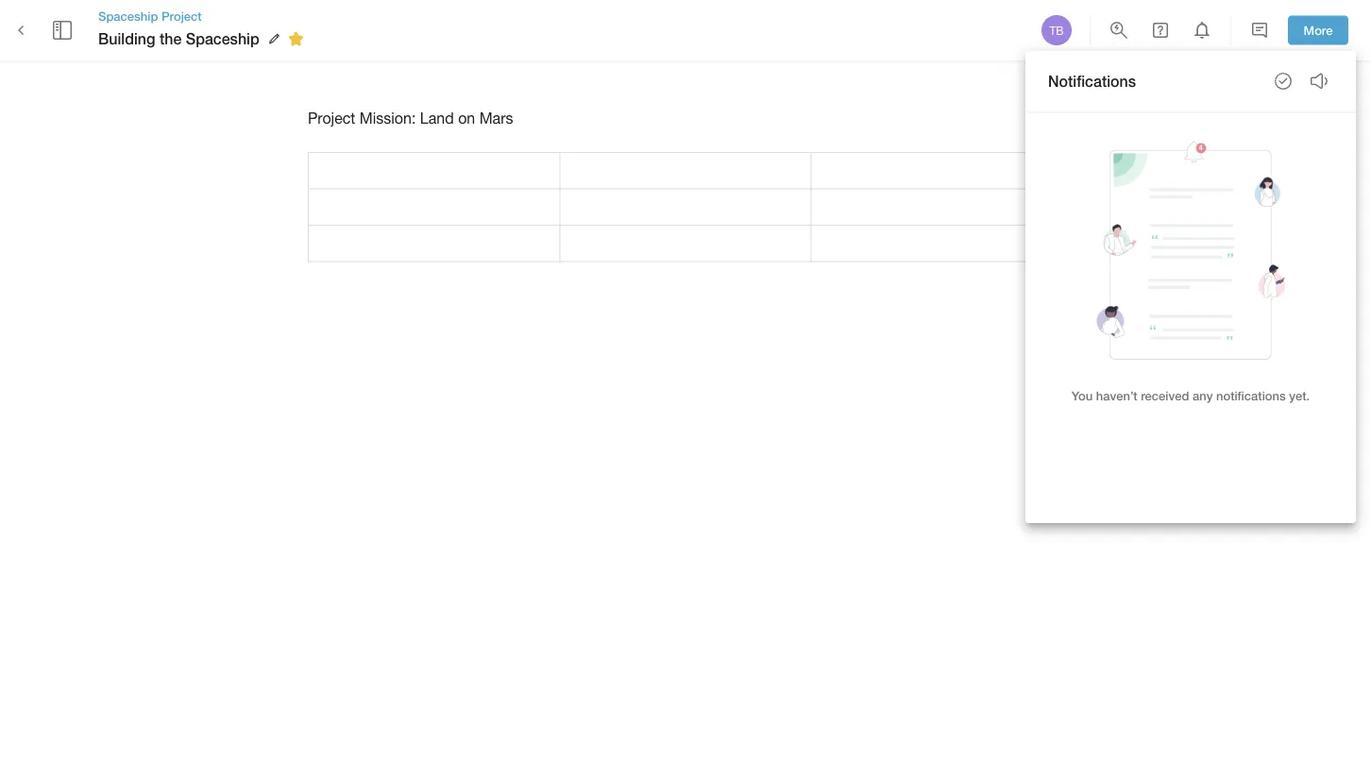 Task type: locate. For each thing, give the bounding box(es) containing it.
land
[[420, 109, 454, 127]]

spaceship
[[98, 8, 158, 23], [186, 30, 260, 48]]

project
[[161, 8, 202, 23], [308, 109, 356, 127]]

spaceship down the spaceship project link
[[186, 30, 260, 48]]

0 vertical spatial project
[[161, 8, 202, 23]]

any
[[1193, 388, 1213, 403]]

received
[[1141, 388, 1190, 403]]

mission:
[[360, 109, 416, 127]]

project left mission:
[[308, 109, 356, 127]]

tb
[[1050, 24, 1064, 37]]

spaceship project link
[[98, 7, 311, 25]]

tb button
[[1039, 12, 1075, 48]]

spaceship up building
[[98, 8, 158, 23]]

yet.
[[1290, 388, 1311, 403]]

1 horizontal spatial spaceship
[[186, 30, 260, 48]]

0 vertical spatial spaceship
[[98, 8, 158, 23]]

1 vertical spatial spaceship
[[186, 30, 260, 48]]

more
[[1304, 23, 1333, 37]]

building the spaceship
[[98, 30, 260, 48]]

project up building the spaceship
[[161, 8, 202, 23]]

1 horizontal spatial project
[[308, 109, 356, 127]]

more button
[[1289, 16, 1349, 45]]

spaceship project
[[98, 8, 202, 23]]



Task type: describe. For each thing, give the bounding box(es) containing it.
the
[[160, 30, 182, 48]]

on
[[458, 109, 475, 127]]

you haven't received any notifications yet.
[[1072, 388, 1311, 403]]

remove favorite image
[[285, 27, 308, 50]]

0 horizontal spatial project
[[161, 8, 202, 23]]

notifications
[[1049, 72, 1137, 90]]

project mission: land on mars
[[308, 109, 513, 127]]

0 horizontal spatial spaceship
[[98, 8, 158, 23]]

mars
[[480, 109, 513, 127]]

notifications
[[1217, 388, 1286, 403]]

building
[[98, 30, 155, 48]]

1 vertical spatial project
[[308, 109, 356, 127]]

you
[[1072, 388, 1093, 403]]

haven't
[[1097, 388, 1138, 403]]



Task type: vqa. For each thing, say whether or not it's contained in the screenshot.
top Unpin image
no



